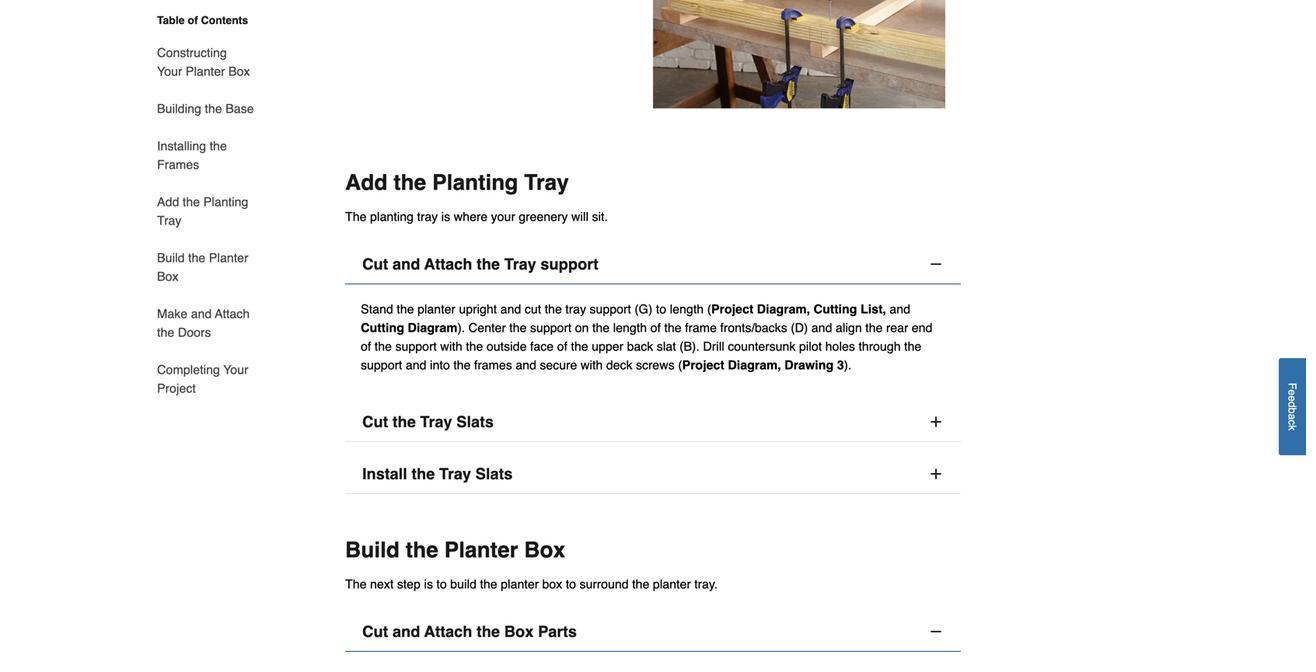 Task type: describe. For each thing, give the bounding box(es) containing it.
2 horizontal spatial planter
[[653, 577, 691, 592]]

box
[[542, 577, 562, 592]]

attach for doors
[[215, 307, 250, 321]]

the right the stand
[[397, 302, 414, 317]]

box up box
[[524, 538, 565, 563]]

the for build the planter box
[[345, 577, 367, 592]]

cut the tray slats
[[362, 413, 494, 431]]

the left 'base'
[[205, 101, 222, 116]]

box up make
[[157, 269, 179, 284]]

outside
[[487, 340, 527, 354]]

and inside "button"
[[393, 623, 420, 641]]

minus image
[[928, 257, 944, 272]]

installing
[[157, 139, 206, 153]]

0 horizontal spatial tray
[[417, 210, 438, 224]]

the right build
[[480, 577, 497, 592]]

support up face in the bottom left of the page
[[530, 321, 572, 335]]

completing
[[157, 363, 220, 377]]

the down "add the planting tray" link
[[188, 251, 205, 265]]

constructing your planter box link
[[157, 34, 255, 90]]

slats for cut the tray slats
[[457, 413, 494, 431]]

d
[[1286, 402, 1299, 408]]

and up rear
[[890, 302, 911, 317]]

cut and attach the tray support button
[[345, 245, 961, 285]]

cut and attach the box parts button
[[345, 613, 961, 653]]

frame
[[685, 321, 717, 335]]

the down on
[[571, 340, 588, 354]]

make and attach the doors link
[[157, 295, 255, 351]]

frames
[[157, 157, 199, 172]]

add the planting tray link
[[157, 184, 255, 239]]

of down the stand
[[361, 340, 371, 354]]

1 horizontal spatial add
[[345, 170, 388, 195]]

tray up greenery
[[524, 170, 569, 195]]

(g)
[[635, 302, 653, 317]]

the planting tray is where your greenery will sit.
[[345, 210, 608, 224]]

the up outside
[[509, 321, 527, 335]]

the down list, at the right top
[[866, 321, 883, 335]]

drill
[[703, 340, 725, 354]]

c
[[1286, 420, 1299, 426]]

the down end
[[904, 340, 922, 354]]

f
[[1286, 383, 1299, 390]]

add the planter door divider image
[[653, 0, 946, 108]]

fronts/backs
[[720, 321, 787, 335]]

slats for install the tray slats
[[476, 466, 513, 483]]

stand the planter upright and cut the tray support (g) to length ( project diagram, cutting list, and cutting diagram
[[361, 302, 911, 335]]

minus image
[[928, 625, 944, 640]]

add the planting tray inside table of contents element
[[157, 195, 248, 228]]

length inside ). center the support on the length of the frame fronts/backs (d) and align the rear end of the support with the outside face of the upper back slat (b). drill countersunk pilot holes through the support and into the frames and secure with deck screws (
[[613, 321, 647, 335]]

cut and attach the tray support
[[362, 256, 599, 273]]

tray up cut
[[504, 256, 536, 273]]

the up slat
[[664, 321, 682, 335]]

tray inside stand the planter upright and cut the tray support (g) to length ( project diagram, cutting list, and cutting diagram
[[566, 302, 586, 317]]

( inside ). center the support on the length of the frame fronts/backs (d) and align the rear end of the support with the outside face of the upper back slat (b). drill countersunk pilot holes through the support and into the frames and secure with deck screws (
[[678, 358, 682, 373]]

make and attach the doors
[[157, 307, 250, 340]]

diagram
[[408, 321, 458, 335]]

b
[[1286, 408, 1299, 414]]

support inside stand the planter upright and cut the tray support (g) to length ( project diagram, cutting list, and cutting diagram
[[590, 302, 631, 317]]

tray inside table of contents element
[[157, 213, 181, 228]]

end
[[912, 321, 933, 335]]

table of contents
[[157, 14, 248, 26]]

1 horizontal spatial planter
[[501, 577, 539, 592]]

cut for cut the tray slats
[[362, 413, 388, 431]]

sit.
[[592, 210, 608, 224]]

the for add the planting tray
[[345, 210, 367, 224]]

support inside button
[[541, 256, 599, 273]]

1 horizontal spatial add the planting tray
[[345, 170, 569, 195]]

f e e d b a c k
[[1286, 383, 1299, 431]]

table of contents element
[[138, 12, 255, 398]]

planting inside table of contents element
[[203, 195, 248, 209]]

tray.
[[694, 577, 718, 592]]

secure
[[540, 358, 577, 373]]

greenery
[[519, 210, 568, 224]]

into
[[430, 358, 450, 373]]

3
[[837, 358, 844, 373]]

your for completing your project
[[223, 363, 248, 377]]

upper
[[592, 340, 624, 354]]

support down the stand
[[361, 358, 402, 373]]

and left cut
[[500, 302, 521, 317]]

building the base
[[157, 101, 254, 116]]

(b).
[[680, 340, 700, 354]]

1 horizontal spatial with
[[581, 358, 603, 373]]

f e e d b a c k button
[[1279, 359, 1306, 456]]

the right install
[[412, 466, 435, 483]]

1 horizontal spatial cutting
[[814, 302, 857, 317]]

1 horizontal spatial build
[[345, 538, 400, 563]]

the next step is to build the planter box to surround the planter tray.
[[345, 577, 718, 592]]

box inside "button"
[[504, 623, 534, 641]]

cut for cut and attach the tray support
[[362, 256, 388, 273]]

project diagram, drawing 3 ).
[[682, 358, 852, 373]]

completing your project
[[157, 363, 248, 396]]

constructing
[[157, 45, 227, 60]]

the inside 'installing the frames'
[[210, 139, 227, 153]]

1 horizontal spatial planting
[[432, 170, 518, 195]]

1 vertical spatial build the planter box
[[345, 538, 565, 563]]

cut the tray slats button
[[345, 403, 961, 443]]

building the base link
[[157, 90, 254, 128]]

0 horizontal spatial cutting
[[361, 321, 404, 335]]

stand
[[361, 302, 393, 317]]

drawing
[[785, 358, 834, 373]]

1 vertical spatial diagram,
[[728, 358, 781, 373]]



Task type: vqa. For each thing, say whether or not it's contained in the screenshot.
Design
no



Task type: locate. For each thing, give the bounding box(es) containing it.
length
[[670, 302, 704, 317], [613, 321, 647, 335]]

the down the stand
[[375, 340, 392, 354]]

installing the frames link
[[157, 128, 255, 184]]

). inside ). center the support on the length of the frame fronts/backs (d) and align the rear end of the support with the outside face of the upper back slat (b). drill countersunk pilot holes through the support and into the frames and secure with deck screws (
[[458, 321, 465, 335]]

of up slat
[[651, 321, 661, 335]]

build the planter box up make
[[157, 251, 248, 284]]

cutting
[[814, 302, 857, 317], [361, 321, 404, 335]]

step
[[397, 577, 421, 592]]

build the planter box up build
[[345, 538, 565, 563]]

0 horizontal spatial planting
[[203, 195, 248, 209]]

e
[[1286, 390, 1299, 396], [1286, 396, 1299, 402]]

1 vertical spatial (
[[678, 358, 682, 373]]

where
[[454, 210, 488, 224]]

the right surround
[[632, 577, 650, 592]]

1 vertical spatial your
[[223, 363, 248, 377]]

1 vertical spatial tray
[[566, 302, 586, 317]]

tray down frames
[[157, 213, 181, 228]]

planting
[[370, 210, 414, 224]]

0 horizontal spatial add the planting tray
[[157, 195, 248, 228]]

1 horizontal spatial your
[[223, 363, 248, 377]]

your inside completing your project
[[223, 363, 248, 377]]

and up pilot
[[812, 321, 832, 335]]

box up 'base'
[[229, 64, 250, 79]]

the up step
[[406, 538, 438, 563]]

0 horizontal spatial length
[[613, 321, 647, 335]]

face
[[530, 340, 554, 354]]

1 horizontal spatial build the planter box
[[345, 538, 565, 563]]

1 horizontal spatial (
[[707, 302, 711, 317]]

through
[[859, 340, 901, 354]]

planter for build the planter box link
[[209, 251, 248, 265]]

on
[[575, 321, 589, 335]]

parts
[[538, 623, 577, 641]]

the right on
[[592, 321, 610, 335]]

and up 'doors'
[[191, 307, 212, 321]]

2 vertical spatial project
[[157, 381, 196, 396]]

your
[[157, 64, 182, 79], [223, 363, 248, 377]]

project down drill
[[682, 358, 725, 373]]

project up "fronts/backs"
[[711, 302, 754, 317]]

0 horizontal spatial is
[[424, 577, 433, 592]]

completing your project link
[[157, 351, 255, 398]]

add the planting tray
[[345, 170, 569, 195], [157, 195, 248, 228]]

tray right planting
[[417, 210, 438, 224]]

cut up install
[[362, 413, 388, 431]]

upright
[[459, 302, 497, 317]]

table
[[157, 14, 185, 26]]

cut for cut and attach the box parts
[[362, 623, 388, 641]]

and
[[393, 256, 420, 273], [500, 302, 521, 317], [890, 302, 911, 317], [191, 307, 212, 321], [812, 321, 832, 335], [406, 358, 426, 373], [516, 358, 536, 373], [393, 623, 420, 641]]

your inside constructing your planter box
[[157, 64, 182, 79]]

0 vertical spatial with
[[440, 340, 462, 354]]

the right cut
[[545, 302, 562, 317]]

0 horizontal spatial (
[[678, 358, 682, 373]]

planting down installing the frames link
[[203, 195, 248, 209]]

0 horizontal spatial ).
[[458, 321, 465, 335]]

support left (g)
[[590, 302, 631, 317]]

length up the 'back' at the bottom of the page
[[613, 321, 647, 335]]

1 vertical spatial plus image
[[928, 467, 944, 482]]

1 vertical spatial slats
[[476, 466, 513, 483]]

1 horizontal spatial tray
[[566, 302, 586, 317]]

planter left box
[[501, 577, 539, 592]]

k
[[1286, 426, 1299, 431]]

attach inside make and attach the doors
[[215, 307, 250, 321]]

plus image for cut the tray slats
[[928, 415, 944, 430]]

a
[[1286, 414, 1299, 420]]

project inside completing your project
[[157, 381, 196, 396]]

installing the frames
[[157, 139, 227, 172]]

planter up diagram
[[418, 302, 456, 317]]

plus image inside install the tray slats button
[[928, 467, 944, 482]]

center
[[469, 321, 506, 335]]

and inside make and attach the doors
[[191, 307, 212, 321]]

to right (g)
[[656, 302, 666, 317]]

attach
[[424, 256, 472, 273], [215, 307, 250, 321], [424, 623, 472, 641]]

of up the secure
[[557, 340, 568, 354]]

add inside add the planting tray
[[157, 195, 179, 209]]

0 horizontal spatial build
[[157, 251, 185, 265]]

e up 'b'
[[1286, 396, 1299, 402]]

( up frame
[[707, 302, 711, 317]]

and down planting
[[393, 256, 420, 273]]

add up planting
[[345, 170, 388, 195]]

project inside stand the planter upright and cut the tray support (g) to length ( project diagram, cutting list, and cutting diagram
[[711, 302, 754, 317]]

1 plus image from the top
[[928, 415, 944, 430]]

0 horizontal spatial planter
[[418, 302, 456, 317]]

plus image inside the "cut the tray slats" button
[[928, 415, 944, 430]]

to inside stand the planter upright and cut the tray support (g) to length ( project diagram, cutting list, and cutting diagram
[[656, 302, 666, 317]]

the down frames
[[183, 195, 200, 209]]

0 vertical spatial build the planter box
[[157, 251, 248, 284]]

build up next
[[345, 538, 400, 563]]

doors
[[178, 325, 211, 340]]

0 horizontal spatial add
[[157, 195, 179, 209]]

1 vertical spatial cut
[[362, 413, 388, 431]]

to right box
[[566, 577, 576, 592]]

0 horizontal spatial to
[[437, 577, 447, 592]]

tray up install the tray slats
[[420, 413, 452, 431]]

holes
[[825, 340, 855, 354]]

1 cut from the top
[[362, 256, 388, 273]]

to
[[656, 302, 666, 317], [437, 577, 447, 592], [566, 577, 576, 592]]

planter for constructing your planter box link
[[186, 64, 225, 79]]

1 vertical spatial the
[[345, 577, 367, 592]]

planting
[[432, 170, 518, 195], [203, 195, 248, 209]]

the left next
[[345, 577, 367, 592]]

1 vertical spatial planter
[[209, 251, 248, 265]]

box inside constructing your planter box
[[229, 64, 250, 79]]

( inside stand the planter upright and cut the tray support (g) to length ( project diagram, cutting list, and cutting diagram
[[707, 302, 711, 317]]

2 the from the top
[[345, 577, 367, 592]]

0 horizontal spatial your
[[157, 64, 182, 79]]

attach for tray
[[424, 256, 472, 273]]

support down diagram
[[395, 340, 437, 354]]

and down face in the bottom left of the page
[[516, 358, 536, 373]]

support down will
[[541, 256, 599, 273]]

planter inside stand the planter upright and cut the tray support (g) to length ( project diagram, cutting list, and cutting diagram
[[418, 302, 456, 317]]

cut inside "button"
[[362, 623, 388, 641]]

cutting down the stand
[[361, 321, 404, 335]]

1 horizontal spatial is
[[441, 210, 450, 224]]

build the planter box link
[[157, 239, 255, 295]]

the right into
[[453, 358, 471, 373]]

project down completing
[[157, 381, 196, 396]]

align
[[836, 321, 862, 335]]

1 vertical spatial attach
[[215, 307, 250, 321]]

will
[[571, 210, 589, 224]]

is left where
[[441, 210, 450, 224]]

build inside build the planter box link
[[157, 251, 185, 265]]

pilot
[[799, 340, 822, 354]]

length up frame
[[670, 302, 704, 317]]

box
[[229, 64, 250, 79], [157, 269, 179, 284], [524, 538, 565, 563], [504, 623, 534, 641]]

1 horizontal spatial length
[[670, 302, 704, 317]]

the up planting
[[394, 170, 426, 195]]

frames
[[474, 358, 512, 373]]

project
[[711, 302, 754, 317], [682, 358, 725, 373], [157, 381, 196, 396]]

planter inside constructing your planter box
[[186, 64, 225, 79]]

planter left the tray.
[[653, 577, 691, 592]]

2 plus image from the top
[[928, 467, 944, 482]]

the down make
[[157, 325, 174, 340]]

add down frames
[[157, 195, 179, 209]]

0 vertical spatial your
[[157, 64, 182, 79]]

2 vertical spatial cut
[[362, 623, 388, 641]]

). down holes
[[844, 358, 852, 373]]

cut
[[525, 302, 541, 317]]

rear
[[886, 321, 908, 335]]

attach down where
[[424, 256, 472, 273]]

contents
[[201, 14, 248, 26]]

and down step
[[393, 623, 420, 641]]

plus image for install the tray slats
[[928, 467, 944, 482]]

(
[[707, 302, 711, 317], [678, 358, 682, 373]]

and left into
[[406, 358, 426, 373]]

0 vertical spatial tray
[[417, 210, 438, 224]]

attach inside button
[[424, 256, 472, 273]]

1 horizontal spatial ).
[[844, 358, 852, 373]]

0 vertical spatial diagram,
[[757, 302, 810, 317]]

1 the from the top
[[345, 210, 367, 224]]

base
[[226, 101, 254, 116]]

1 vertical spatial project
[[682, 358, 725, 373]]

1 vertical spatial with
[[581, 358, 603, 373]]

to left build
[[437, 577, 447, 592]]

0 vertical spatial the
[[345, 210, 367, 224]]

is right step
[[424, 577, 433, 592]]

the left planting
[[345, 210, 367, 224]]

the up install
[[393, 413, 416, 431]]

build the planter box
[[157, 251, 248, 284], [345, 538, 565, 563]]

back
[[627, 340, 653, 354]]

add the planting tray down frames
[[157, 195, 248, 228]]

1 e from the top
[[1286, 390, 1299, 396]]

0 vertical spatial length
[[670, 302, 704, 317]]

build
[[157, 251, 185, 265], [345, 538, 400, 563]]

the inside make and attach the doors
[[157, 325, 174, 340]]

plus image
[[928, 415, 944, 430], [928, 467, 944, 482]]

0 vertical spatial (
[[707, 302, 711, 317]]

constructing your planter box
[[157, 45, 250, 79]]

surround
[[580, 577, 629, 592]]

screws
[[636, 358, 675, 373]]

2 vertical spatial planter
[[444, 538, 518, 563]]

box left 'parts' at the bottom of the page
[[504, 623, 534, 641]]

diagram, inside stand the planter upright and cut the tray support (g) to length ( project diagram, cutting list, and cutting diagram
[[757, 302, 810, 317]]

of
[[188, 14, 198, 26], [651, 321, 661, 335], [361, 340, 371, 354], [557, 340, 568, 354]]

planter
[[186, 64, 225, 79], [209, 251, 248, 265], [444, 538, 518, 563]]

install
[[362, 466, 407, 483]]

3 cut from the top
[[362, 623, 388, 641]]

1 vertical spatial build
[[345, 538, 400, 563]]

the inside "button"
[[477, 623, 500, 641]]

0 vertical spatial attach
[[424, 256, 472, 273]]

0 vertical spatial is
[[441, 210, 450, 224]]

of right table
[[188, 14, 198, 26]]

planter up build
[[444, 538, 518, 563]]

your for constructing your planter box
[[157, 64, 182, 79]]

install the tray slats
[[362, 466, 513, 483]]

0 vertical spatial plus image
[[928, 415, 944, 430]]

0 vertical spatial build
[[157, 251, 185, 265]]

attach inside "button"
[[424, 623, 472, 641]]

cut and attach the box parts
[[362, 623, 577, 641]]

attach for box
[[424, 623, 472, 641]]

list,
[[861, 302, 886, 317]]

planter
[[418, 302, 456, 317], [501, 577, 539, 592], [653, 577, 691, 592]]

attach down build
[[424, 623, 472, 641]]

). down upright at the top left of the page
[[458, 321, 465, 335]]

diagram, up (d)
[[757, 302, 810, 317]]

0 horizontal spatial with
[[440, 340, 462, 354]]

planting up the planting tray is where your greenery will sit.
[[432, 170, 518, 195]]

diagram, down countersunk
[[728, 358, 781, 373]]

the right installing
[[210, 139, 227, 153]]

planter down constructing
[[186, 64, 225, 79]]

tray up on
[[566, 302, 586, 317]]

2 vertical spatial attach
[[424, 623, 472, 641]]

tray down cut the tray slats
[[439, 466, 471, 483]]

install the tray slats button
[[345, 455, 961, 495]]

). center the support on the length of the frame fronts/backs (d) and align the rear end of the support with the outside face of the upper back slat (b). drill countersunk pilot holes through the support and into the frames and secure with deck screws (
[[361, 321, 933, 373]]

and inside button
[[393, 256, 420, 273]]

1 vertical spatial cutting
[[361, 321, 404, 335]]

your right completing
[[223, 363, 248, 377]]

0 vertical spatial slats
[[457, 413, 494, 431]]

2 horizontal spatial to
[[656, 302, 666, 317]]

planter down "add the planting tray" link
[[209, 251, 248, 265]]

build up make
[[157, 251, 185, 265]]

cut down next
[[362, 623, 388, 641]]

is
[[441, 210, 450, 224], [424, 577, 433, 592]]

1 horizontal spatial to
[[566, 577, 576, 592]]

0 vertical spatial cutting
[[814, 302, 857, 317]]

e up d
[[1286, 390, 1299, 396]]

cut up the stand
[[362, 256, 388, 273]]

2 e from the top
[[1286, 396, 1299, 402]]

0 vertical spatial cut
[[362, 256, 388, 273]]

attach down build the planter box link
[[215, 307, 250, 321]]

your down constructing
[[157, 64, 182, 79]]

the
[[205, 101, 222, 116], [210, 139, 227, 153], [394, 170, 426, 195], [183, 195, 200, 209], [188, 251, 205, 265], [477, 256, 500, 273], [397, 302, 414, 317], [545, 302, 562, 317], [509, 321, 527, 335], [592, 321, 610, 335], [664, 321, 682, 335], [866, 321, 883, 335], [157, 325, 174, 340], [375, 340, 392, 354], [466, 340, 483, 354], [571, 340, 588, 354], [904, 340, 922, 354], [453, 358, 471, 373], [393, 413, 416, 431], [412, 466, 435, 483], [406, 538, 438, 563], [480, 577, 497, 592], [632, 577, 650, 592], [477, 623, 500, 641]]

length inside stand the planter upright and cut the tray support (g) to length ( project diagram, cutting list, and cutting diagram
[[670, 302, 704, 317]]

building
[[157, 101, 201, 116]]

0 vertical spatial project
[[711, 302, 754, 317]]

the down the next step is to build the planter box to surround the planter tray.
[[477, 623, 500, 641]]

1 vertical spatial length
[[613, 321, 647, 335]]

deck
[[606, 358, 633, 373]]

).
[[458, 321, 465, 335], [844, 358, 852, 373]]

build
[[450, 577, 477, 592]]

make
[[157, 307, 187, 321]]

is for planter
[[424, 577, 433, 592]]

next
[[370, 577, 394, 592]]

your
[[491, 210, 515, 224]]

the up upright at the top left of the page
[[477, 256, 500, 273]]

1 vertical spatial is
[[424, 577, 433, 592]]

0 vertical spatial ).
[[458, 321, 465, 335]]

(d)
[[791, 321, 808, 335]]

2 cut from the top
[[362, 413, 388, 431]]

add the planting tray up where
[[345, 170, 569, 195]]

with down upper
[[581, 358, 603, 373]]

with up into
[[440, 340, 462, 354]]

countersunk
[[728, 340, 796, 354]]

1 vertical spatial ).
[[844, 358, 852, 373]]

diagram,
[[757, 302, 810, 317], [728, 358, 781, 373]]

0 horizontal spatial build the planter box
[[157, 251, 248, 284]]

the down center at the left
[[466, 340, 483, 354]]

( down (b).
[[678, 358, 682, 373]]

slat
[[657, 340, 676, 354]]

is for planting
[[441, 210, 450, 224]]

cutting up align
[[814, 302, 857, 317]]

build the planter box inside table of contents element
[[157, 251, 248, 284]]

0 vertical spatial planter
[[186, 64, 225, 79]]



